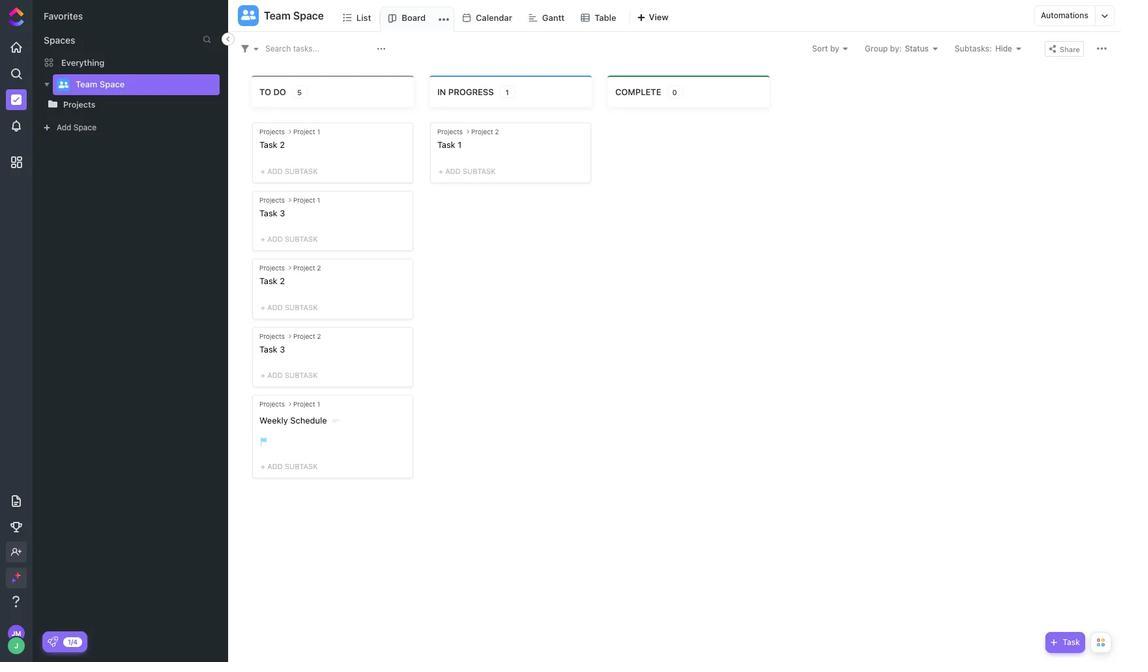 Task type: describe. For each thing, give the bounding box(es) containing it.
sparkle svg 1 image
[[14, 573, 21, 579]]

project 2 for task 1
[[471, 128, 499, 136]]

task 2
[[260, 276, 285, 286]]

task 3 for project 2
[[260, 344, 285, 355]]

jm j
[[12, 630, 21, 650]]

view
[[649, 12, 669, 22]]

group by: status
[[865, 43, 929, 53]]

add space
[[57, 123, 97, 132]]

+ up task 2
[[261, 235, 265, 243]]

projects down task 2
[[260, 332, 285, 340]]

by:
[[890, 43, 902, 53]]

onboarding checklist button element
[[48, 637, 58, 648]]

gantt link
[[542, 7, 570, 31]]

projects up weekly
[[260, 401, 285, 408]]

project 2 for task 3
[[293, 332, 321, 340]]

task 3 for project 1
[[260, 208, 285, 218]]

Search tasks... text field
[[265, 39, 374, 58]]

gantt
[[542, 12, 565, 23]]

+ down task 1
[[439, 167, 443, 175]]

j
[[14, 642, 18, 650]]

weekly
[[260, 416, 288, 426]]

2 for task 2
[[317, 264, 321, 272]]

tasks...
[[293, 43, 320, 53]]

to do
[[260, 86, 286, 97]]

search
[[265, 43, 291, 53]]

list
[[357, 12, 371, 23]]

projects down ‎task 2
[[260, 196, 285, 204]]

complete
[[616, 86, 662, 97]]

0
[[673, 88, 677, 96]]

2 for task 3
[[317, 332, 321, 340]]

table
[[595, 12, 617, 23]]

+ up weekly
[[261, 371, 265, 380]]

spaces
[[44, 35, 75, 46]]

group
[[865, 43, 888, 53]]

calendar link
[[476, 7, 518, 31]]

subtasks:
[[955, 43, 992, 53]]

3 project 1 from the top
[[293, 401, 320, 408]]

2 vertical spatial space
[[74, 123, 97, 132]]

3 for project 1
[[280, 208, 285, 218]]

projects up ‎task 2
[[260, 128, 285, 136]]

team space for team space link
[[76, 79, 125, 89]]

search tasks...
[[265, 43, 320, 53]]

+ add subtask down weekly schedule
[[261, 462, 318, 471]]

projects up 'add space' at the top left of page
[[63, 99, 95, 109]]

+ down ‎task
[[261, 167, 265, 175]]

+ add subtask up task 2
[[261, 235, 318, 243]]

table link
[[595, 7, 622, 31]]

projects up task 2
[[260, 264, 285, 272]]

sort
[[812, 43, 828, 53]]

‎task 2
[[260, 140, 285, 150]]

spaces link
[[33, 35, 75, 46]]

team space button
[[259, 1, 324, 30]]

favorites
[[44, 10, 83, 22]]



Task type: locate. For each thing, give the bounding box(es) containing it.
1 vertical spatial team
[[76, 79, 97, 89]]

view settings element
[[1094, 40, 1111, 57]]

3 for project 2
[[280, 344, 285, 355]]

project
[[293, 128, 315, 136], [471, 128, 493, 136], [293, 196, 315, 204], [293, 264, 315, 272], [293, 332, 315, 340], [293, 401, 315, 408]]

subtask
[[285, 167, 318, 175], [463, 167, 496, 175], [285, 235, 318, 243], [285, 303, 318, 312], [285, 371, 318, 380], [285, 462, 318, 471]]

team for team space link
[[76, 79, 97, 89]]

user friends image down everything
[[58, 81, 68, 89]]

everything link
[[33, 52, 228, 73]]

share button
[[1045, 41, 1084, 56]]

+ add subtask down task 1
[[439, 167, 496, 175]]

team space down everything
[[76, 79, 125, 89]]

+ add subtask up weekly schedule
[[261, 371, 318, 380]]

team inside button
[[264, 10, 291, 22]]

2 vertical spatial project 2
[[293, 332, 321, 340]]

share
[[1060, 45, 1081, 53]]

1 3 from the top
[[280, 208, 285, 218]]

1 task 3 from the top
[[260, 208, 285, 218]]

1/4
[[68, 638, 78, 646]]

1 horizontal spatial team space
[[264, 10, 324, 22]]

schedule
[[290, 416, 327, 426]]

add
[[57, 123, 71, 132], [267, 167, 283, 175], [445, 167, 461, 175], [267, 235, 283, 243], [267, 303, 283, 312], [267, 371, 283, 380], [267, 462, 283, 471]]

space inside button
[[293, 10, 324, 22]]

0 horizontal spatial team space
[[76, 79, 125, 89]]

project 1 for task 3
[[293, 196, 320, 204]]

5
[[297, 88, 302, 96]]

in
[[438, 86, 446, 97]]

+ add subtask down task 2
[[261, 303, 318, 312]]

team
[[264, 10, 291, 22], [76, 79, 97, 89]]

favorites button
[[44, 10, 83, 22]]

task 3
[[260, 208, 285, 218], [260, 344, 285, 355]]

do
[[273, 86, 286, 97]]

projects
[[63, 99, 95, 109], [260, 128, 285, 136], [438, 128, 463, 136], [260, 196, 285, 204], [260, 264, 285, 272], [260, 332, 285, 340], [260, 401, 285, 408]]

subtasks: hide
[[955, 43, 1013, 53]]

team for team space button
[[264, 10, 291, 22]]

1 project 1 from the top
[[293, 128, 320, 136]]

sparkle svg 2 image
[[10, 578, 15, 583]]

0 vertical spatial team
[[264, 10, 291, 22]]

1 vertical spatial project 2
[[293, 264, 321, 272]]

0 vertical spatial space
[[293, 10, 324, 22]]

user friends image
[[241, 9, 256, 21], [58, 81, 68, 89]]

projects link
[[20, 97, 211, 111], [63, 99, 211, 109]]

to
[[260, 86, 271, 97]]

team space inside button
[[264, 10, 324, 22]]

automations
[[1041, 10, 1089, 20]]

1 vertical spatial user friends image
[[58, 81, 68, 89]]

progress
[[449, 86, 494, 97]]

0 horizontal spatial space
[[74, 123, 97, 132]]

0 horizontal spatial team
[[76, 79, 97, 89]]

team space
[[264, 10, 324, 22], [76, 79, 125, 89]]

+
[[261, 167, 265, 175], [439, 167, 443, 175], [261, 235, 265, 243], [261, 303, 265, 312], [261, 371, 265, 380], [261, 462, 265, 471]]

team space link
[[76, 74, 211, 95]]

1 vertical spatial project 1
[[293, 196, 320, 204]]

0 horizontal spatial user friends image
[[58, 81, 68, 89]]

project 1
[[293, 128, 320, 136], [293, 196, 320, 204], [293, 401, 320, 408]]

sort by
[[812, 43, 840, 53]]

user friends image left team space button
[[241, 9, 256, 21]]

0 vertical spatial project 2
[[471, 128, 499, 136]]

space for team space link
[[100, 79, 125, 89]]

2 horizontal spatial space
[[293, 10, 324, 22]]

weekly schedule
[[260, 416, 327, 426]]

+ add subtask
[[261, 167, 318, 175], [439, 167, 496, 175], [261, 235, 318, 243], [261, 303, 318, 312], [261, 371, 318, 380], [261, 462, 318, 471]]

team space up search tasks...
[[264, 10, 324, 22]]

2 vertical spatial project 1
[[293, 401, 320, 408]]

1
[[506, 88, 509, 96], [317, 128, 320, 136], [458, 140, 462, 150], [317, 196, 320, 204], [317, 401, 320, 408]]

team space for team space button
[[264, 10, 324, 22]]

0 vertical spatial user friends image
[[241, 9, 256, 21]]

jm
[[12, 630, 21, 638]]

0 vertical spatial team space
[[264, 10, 324, 22]]

project 2
[[471, 128, 499, 136], [293, 264, 321, 272], [293, 332, 321, 340]]

1 vertical spatial space
[[100, 79, 125, 89]]

2
[[495, 128, 499, 136], [280, 140, 285, 150], [317, 264, 321, 272], [280, 276, 285, 286], [317, 332, 321, 340]]

board link
[[402, 7, 443, 31]]

hide
[[996, 43, 1013, 53]]

team down everything
[[76, 79, 97, 89]]

0 vertical spatial project 1
[[293, 128, 320, 136]]

sort by button
[[812, 43, 848, 53]]

task 1
[[438, 140, 462, 150]]

view settings image
[[1097, 44, 1107, 53]]

view button
[[631, 7, 675, 32]]

0 vertical spatial task 3
[[260, 208, 285, 218]]

+ down weekly
[[261, 462, 265, 471]]

status
[[905, 43, 929, 53]]

automations button
[[1035, 6, 1096, 25]]

0 vertical spatial 3
[[280, 208, 285, 218]]

task
[[438, 140, 456, 150], [260, 208, 278, 218], [260, 276, 278, 286], [260, 344, 278, 355], [1063, 638, 1081, 648]]

in progress
[[438, 86, 494, 97]]

1 vertical spatial team space
[[76, 79, 125, 89]]

list link
[[357, 7, 376, 31]]

project 1 for ‎task 2
[[293, 128, 320, 136]]

space
[[293, 10, 324, 22], [100, 79, 125, 89], [74, 123, 97, 132]]

+ down task 2
[[261, 303, 265, 312]]

2 task 3 from the top
[[260, 344, 285, 355]]

everything
[[61, 57, 105, 67]]

2 project 1 from the top
[[293, 196, 320, 204]]

projects up task 1
[[438, 128, 463, 136]]

onboarding checklist button image
[[48, 637, 58, 648]]

by
[[831, 43, 840, 53]]

1 vertical spatial 3
[[280, 344, 285, 355]]

1 vertical spatial task 3
[[260, 344, 285, 355]]

1 horizontal spatial team
[[264, 10, 291, 22]]

space for team space button
[[293, 10, 324, 22]]

3
[[280, 208, 285, 218], [280, 344, 285, 355]]

1 horizontal spatial space
[[100, 79, 125, 89]]

board
[[402, 12, 426, 23]]

2 for task 1
[[495, 128, 499, 136]]

‎task
[[260, 140, 278, 150]]

1 horizontal spatial user friends image
[[241, 9, 256, 21]]

+ add subtask down ‎task 2
[[261, 167, 318, 175]]

2 3 from the top
[[280, 344, 285, 355]]

team up "search"
[[264, 10, 291, 22]]

project 2 for task 2
[[293, 264, 321, 272]]

calendar
[[476, 12, 512, 23]]



Task type: vqa. For each thing, say whether or not it's contained in the screenshot.


